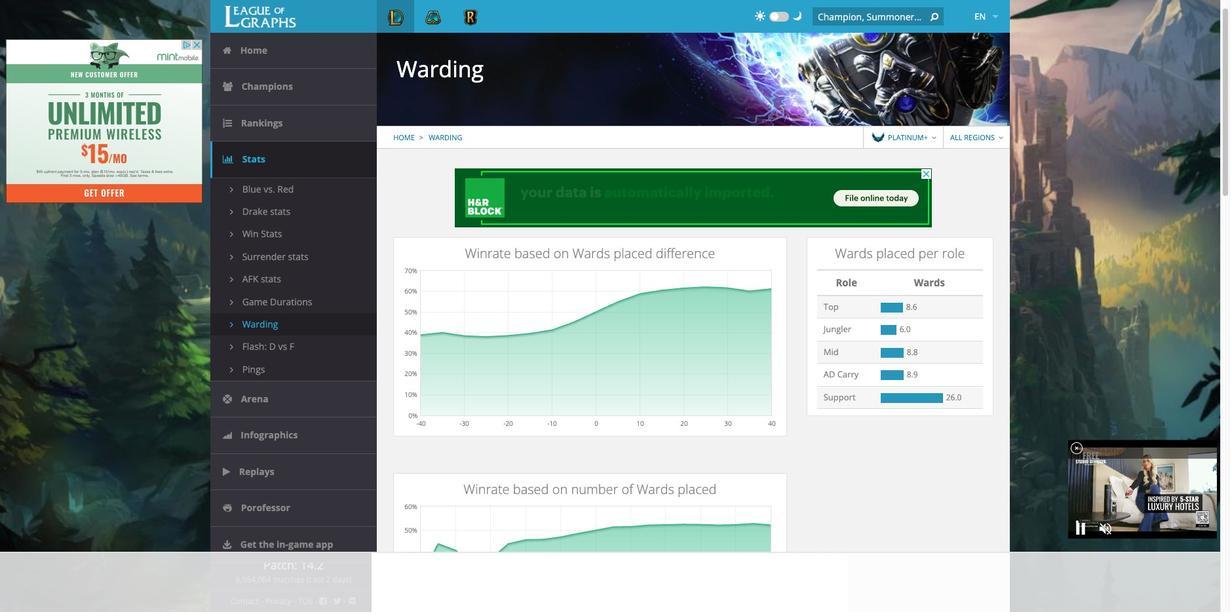 Task type: locate. For each thing, give the bounding box(es) containing it.
40
[[418, 419, 426, 428], [768, 419, 776, 428]]

facebook image
[[319, 597, 327, 606]]

1 horizontal spatial warding link
[[429, 132, 462, 142]]

60%
[[405, 286, 417, 296], [405, 502, 417, 511]]

red
[[277, 183, 294, 195]]

porofessor image
[[223, 504, 232, 513]]

0 horizontal spatial home
[[238, 44, 267, 56]]

1 vertical spatial on
[[552, 480, 568, 498]]

league of legends image
[[388, 10, 404, 25]]

all regions link
[[944, 127, 1010, 148]]

angle right image left the win
[[230, 230, 233, 239]]

3 angle right image from the top
[[230, 297, 233, 306]]

angle right image for surrender stats
[[230, 252, 233, 261]]

0 horizontal spatial warding link
[[210, 313, 377, 336]]

- left privacy link
[[261, 596, 263, 607]]

winrate for winrate based on number of wards placed
[[464, 480, 510, 498]]

per
[[919, 244, 939, 262]]

afk stats link
[[210, 268, 377, 291]]

0 horizontal spatial 30
[[462, 419, 469, 428]]

winrate
[[465, 244, 511, 262], [464, 480, 510, 498]]

angle right image left surrender
[[230, 252, 233, 261]]

1 horizontal spatial 40
[[768, 419, 776, 428]]

home link
[[210, 33, 377, 68], [393, 132, 417, 142]]

stats down red
[[270, 205, 291, 218]]

angle right image for win stats
[[230, 230, 233, 239]]

ad carry
[[824, 368, 859, 380]]

leagueofgraphs.com image
[[223, 6, 297, 28]]

stats down win stats 'link'
[[288, 250, 309, 263]]

angle right image inside blue vs. red "link"
[[230, 185, 233, 194]]

0 vertical spatial 50%
[[405, 307, 417, 317]]

6,054,064
[[236, 574, 271, 585]]

angle right image for game durations
[[230, 297, 233, 306]]

1 angle right image from the top
[[230, 230, 233, 239]]

1 vertical spatial 40%
[[405, 550, 417, 559]]

bar chart image
[[223, 155, 233, 164]]

rankings link
[[210, 105, 377, 141]]

warding link up f
[[210, 313, 377, 336]]

stats right afk
[[261, 273, 281, 285]]

drake
[[242, 205, 268, 218]]

1 40% from the top
[[405, 328, 417, 337]]

afk stats
[[240, 273, 281, 285]]

home link left >
[[393, 132, 417, 142]]

10 left 0 on the left bottom of page
[[550, 419, 557, 428]]

difference
[[656, 244, 715, 262]]

2 horizontal spatial placed
[[876, 244, 915, 262]]

stats inside 'link'
[[261, 228, 282, 240]]

1 horizontal spatial 30
[[724, 419, 732, 428]]

0 horizontal spatial 40
[[418, 419, 426, 428]]

flash: d vs f
[[240, 340, 294, 353]]

2 vertical spatial stats
[[261, 273, 281, 285]]

surrender stats
[[240, 250, 309, 263]]

5 angle right image from the top
[[230, 365, 233, 374]]

search image
[[931, 12, 939, 21]]

advertisement element
[[6, 39, 202, 203], [455, 168, 932, 227], [6, 210, 202, 374], [372, 553, 849, 612]]

0 vertical spatial home
[[238, 44, 267, 56]]

20
[[506, 419, 513, 428], [680, 419, 688, 428]]

on
[[554, 244, 569, 262], [552, 480, 568, 498]]

game durations link
[[210, 291, 377, 313]]

angle right image
[[230, 230, 233, 239], [230, 252, 233, 261], [230, 297, 233, 306], [230, 342, 233, 352]]

stats right the win
[[261, 228, 282, 240]]

pings link
[[210, 358, 377, 381]]

blue vs. red
[[240, 183, 294, 195]]

download image
[[223, 540, 231, 549]]

1 vertical spatial 50%
[[405, 526, 417, 535]]

angle right image inside flash: d vs f link
[[230, 342, 233, 352]]

patch:
[[264, 557, 297, 573]]

1 horizontal spatial 10
[[637, 419, 644, 428]]

stats
[[270, 205, 291, 218], [288, 250, 309, 263], [261, 273, 281, 285]]

en
[[975, 10, 986, 22]]

2 vertical spatial warding
[[240, 318, 278, 330]]

volume muted image
[[1100, 523, 1112, 538]]

angle right image inside afk stats link
[[230, 275, 233, 284]]

10
[[550, 419, 557, 428], [637, 419, 644, 428]]

14.2
[[300, 557, 324, 573]]

0 horizontal spatial 20
[[506, 419, 513, 428]]

2 60% from the top
[[405, 502, 417, 511]]

placed
[[614, 244, 653, 262], [876, 244, 915, 262], [678, 480, 717, 498]]

1 vertical spatial winrate
[[464, 480, 510, 498]]

angle right image for blue
[[230, 185, 233, 194]]

8.8
[[907, 346, 918, 358]]

chart area image
[[223, 431, 232, 440]]

drake stats
[[240, 205, 291, 218]]

game durations
[[240, 295, 312, 308]]

angle right image inside surrender stats link
[[230, 252, 233, 261]]

angle right image left game
[[230, 297, 233, 306]]

0 vertical spatial stats
[[270, 205, 291, 218]]

- down 2
[[327, 596, 333, 607]]

10 right 0 on the left bottom of page
[[637, 419, 644, 428]]

warding down "teamfight tactics" icon
[[397, 53, 484, 84]]

of
[[622, 480, 633, 498]]

home left >
[[393, 132, 415, 142]]

moon image
[[793, 11, 802, 21]]

surrender
[[242, 250, 286, 263]]

1 horizontal spatial 20
[[680, 419, 688, 428]]

2 angle right image from the top
[[230, 207, 233, 216]]

0 vertical spatial based
[[515, 244, 550, 262]]

home
[[238, 44, 267, 56], [393, 132, 415, 142]]

role
[[836, 276, 857, 289]]

1 vertical spatial home link
[[393, 132, 417, 142]]

- down the 10%
[[416, 419, 418, 428]]

twitter image
[[333, 597, 341, 606]]

-
[[416, 419, 418, 428], [460, 419, 462, 428], [504, 419, 506, 428], [547, 419, 550, 428], [261, 596, 263, 607], [293, 596, 296, 607], [315, 596, 317, 607], [327, 596, 333, 607], [341, 596, 348, 607]]

1 vertical spatial stats
[[261, 228, 282, 240]]

warding right >
[[429, 132, 462, 142]]

game
[[242, 295, 268, 308]]

angle right image inside "drake stats" link
[[230, 207, 233, 216]]

1 20 from the left
[[506, 419, 513, 428]]

stats right bar chart image
[[240, 153, 265, 165]]

arena link
[[210, 382, 377, 417]]

10%
[[405, 390, 417, 399]]

50%
[[405, 307, 417, 317], [405, 526, 417, 535]]

warding link
[[429, 132, 462, 142], [210, 313, 377, 336]]

2 angle right image from the top
[[230, 252, 233, 261]]

0 vertical spatial 40%
[[405, 328, 417, 337]]

warding down game
[[240, 318, 278, 330]]

1 vertical spatial based
[[513, 480, 549, 498]]

angle right image left flash:
[[230, 342, 233, 352]]

angle right image inside warding link
[[230, 320, 233, 329]]

4 angle right image from the top
[[230, 320, 233, 329]]

win
[[242, 228, 259, 240]]

sun image
[[755, 11, 765, 21]]

home for home
[[238, 44, 267, 56]]

home right "home" icon
[[238, 44, 267, 56]]

1 vertical spatial home
[[393, 132, 415, 142]]

0 vertical spatial 60%
[[405, 286, 417, 296]]

f
[[290, 340, 294, 353]]

1 vertical spatial 60%
[[405, 502, 417, 511]]

contact
[[231, 596, 259, 607]]

infographics link
[[210, 418, 377, 453]]

jungler
[[824, 323, 852, 335]]

3 angle right image from the top
[[230, 275, 233, 284]]

0 vertical spatial home link
[[210, 33, 377, 68]]

vs
[[278, 340, 287, 353]]

get
[[240, 538, 256, 550]]

stats
[[240, 153, 265, 165], [261, 228, 282, 240]]

based for number
[[513, 480, 549, 498]]

40%
[[405, 328, 417, 337], [405, 550, 417, 559]]

0 vertical spatial winrate
[[465, 244, 511, 262]]

Champion, Summoner... text field
[[813, 7, 944, 26]]

durations
[[270, 295, 312, 308]]

angle right image inside win stats 'link'
[[230, 230, 233, 239]]

wards
[[573, 244, 610, 262], [835, 244, 873, 262], [914, 276, 945, 289], [637, 480, 674, 498]]

days)
[[332, 574, 352, 585]]

patch: 14.2 6,054,064 matches        (last 2 days)
[[236, 557, 352, 585]]

legends of runeterra image
[[463, 10, 479, 25]]

1 horizontal spatial home
[[393, 132, 415, 142]]

1 angle right image from the top
[[230, 185, 233, 194]]

0 vertical spatial on
[[554, 244, 569, 262]]

angle right image
[[230, 185, 233, 194], [230, 207, 233, 216], [230, 275, 233, 284], [230, 320, 233, 329], [230, 365, 233, 374]]

warding link right >
[[429, 132, 462, 142]]

angle right image inside pings link
[[230, 365, 233, 374]]

1 50% from the top
[[405, 307, 417, 317]]

4 angle right image from the top
[[230, 342, 233, 352]]

based
[[515, 244, 550, 262], [513, 480, 549, 498]]

d
[[269, 340, 276, 353]]

0 horizontal spatial 10
[[550, 419, 557, 428]]

1 vertical spatial stats
[[288, 250, 309, 263]]

20%
[[405, 369, 417, 378]]

get the in-game app
[[238, 538, 333, 550]]

0 vertical spatial stats
[[240, 153, 265, 165]]

angle right image inside game durations link
[[230, 297, 233, 306]]

home link up champions 'link'
[[210, 33, 377, 68]]



Task type: describe. For each thing, give the bounding box(es) containing it.
platinum+ link
[[864, 127, 943, 148]]

- left facebook icon
[[315, 596, 317, 607]]

en navigation
[[210, 0, 1010, 33]]

angle down image
[[930, 134, 939, 142]]

based for wards
[[515, 244, 550, 262]]

1 10 from the left
[[550, 419, 557, 428]]

arena
[[239, 393, 268, 405]]

2 40% from the top
[[405, 550, 417, 559]]

30%
[[405, 349, 417, 358]]

carry
[[838, 368, 859, 380]]

afk
[[242, 273, 258, 285]]

arena_logo image
[[223, 395, 232, 404]]

stats for afk stats
[[261, 273, 281, 285]]

0
[[595, 419, 598, 428]]

role
[[942, 244, 965, 262]]

0%
[[408, 411, 418, 420]]

en link
[[964, 0, 1010, 33]]

2 40 from the left
[[768, 419, 776, 428]]

blue
[[242, 183, 261, 195]]

6.0
[[900, 324, 911, 335]]

champions link
[[210, 69, 377, 105]]

replays
[[237, 465, 274, 478]]

stats link
[[210, 142, 377, 178]]

the
[[259, 538, 274, 550]]

angle right image for drake
[[230, 207, 233, 216]]

angle right image for afk
[[230, 275, 233, 284]]

- right facebook icon
[[341, 596, 348, 607]]

vs.
[[264, 183, 275, 195]]

contact link
[[231, 596, 259, 607]]

angle right image for flash: d vs f
[[230, 342, 233, 352]]

all
[[950, 132, 962, 142]]

app
[[316, 538, 333, 550]]

stats for surrender stats
[[288, 250, 309, 263]]

flash:
[[242, 340, 267, 353]]

1 60% from the top
[[405, 286, 417, 296]]

-20
[[504, 419, 513, 428]]

infographics
[[238, 429, 298, 441]]

contact - privacy - tos -
[[231, 596, 319, 607]]

2 20 from the left
[[680, 419, 688, 428]]

wards placed per role
[[835, 244, 965, 262]]

1 horizontal spatial home link
[[393, 132, 417, 142]]

champions
[[239, 80, 293, 93]]

list numbered image
[[223, 118, 232, 128]]

2 50% from the top
[[405, 526, 417, 535]]

number
[[571, 480, 618, 498]]

2 10 from the left
[[637, 419, 644, 428]]

- right -40
[[460, 419, 462, 428]]

angle down image
[[997, 134, 1005, 142]]

tos link
[[298, 596, 313, 607]]

1 horizontal spatial placed
[[678, 480, 717, 498]]

win stats
[[240, 228, 282, 240]]

0 horizontal spatial placed
[[614, 244, 653, 262]]

privacy link
[[266, 596, 291, 607]]

- left tos
[[293, 596, 296, 607]]

porofessor link
[[210, 490, 377, 526]]

discord image
[[348, 597, 357, 606]]

winrate based on number of wards placed
[[464, 480, 717, 498]]

platinum image
[[871, 130, 886, 146]]

1 40 from the left
[[418, 419, 426, 428]]

stats for drake stats
[[270, 205, 291, 218]]

8.9
[[907, 369, 918, 380]]

tos
[[298, 596, 313, 607]]

flash: d vs f link
[[210, 336, 377, 358]]

all regions
[[950, 132, 997, 142]]

drake stats link
[[210, 201, 377, 223]]

0 vertical spatial warding link
[[429, 132, 462, 142]]

win stats link
[[210, 223, 377, 246]]

privacy
[[266, 596, 291, 607]]

1 30 from the left
[[462, 419, 469, 428]]

0 vertical spatial warding
[[397, 53, 484, 84]]

support
[[824, 391, 856, 403]]

mid
[[824, 346, 839, 358]]

on for wards
[[554, 244, 569, 262]]

teamfight tactics image
[[425, 10, 441, 25]]

26.0
[[946, 392, 962, 403]]

- right -20
[[547, 419, 550, 428]]

play image
[[223, 467, 230, 476]]

porofessor
[[239, 502, 290, 514]]

home image
[[223, 46, 231, 55]]

regions
[[964, 132, 995, 142]]

70%
[[405, 266, 417, 275]]

users image
[[223, 82, 233, 91]]

pings
[[240, 363, 265, 375]]

-10
[[547, 419, 557, 428]]

home for home > warding
[[393, 132, 415, 142]]

in-
[[277, 538, 288, 550]]

1 vertical spatial warding
[[429, 132, 462, 142]]

pause image
[[1075, 523, 1087, 538]]

- right -30
[[504, 419, 506, 428]]

replays link
[[210, 454, 377, 490]]

winrate for winrate based on wards placed difference
[[465, 244, 511, 262]]

on for number
[[552, 480, 568, 498]]

2 30 from the left
[[724, 419, 732, 428]]

(last
[[307, 574, 324, 585]]

rankings
[[239, 117, 283, 129]]

2
[[326, 574, 330, 585]]

ad
[[824, 368, 835, 380]]

surrender stats link
[[210, 246, 377, 268]]

platinum+
[[886, 132, 930, 142]]

winrate based on wards placed difference
[[465, 244, 715, 262]]

1 vertical spatial warding link
[[210, 313, 377, 336]]

game
[[288, 538, 314, 550]]

top
[[824, 301, 839, 312]]

-40
[[416, 419, 426, 428]]

0 horizontal spatial home link
[[210, 33, 377, 68]]

blue vs. red link
[[210, 178, 377, 201]]

get the in-game app link
[[210, 527, 377, 562]]

matches
[[273, 574, 304, 585]]

8.6
[[906, 301, 917, 312]]

-30
[[460, 419, 469, 428]]

>
[[419, 132, 423, 142]]



Task type: vqa. For each thing, say whether or not it's contained in the screenshot.


